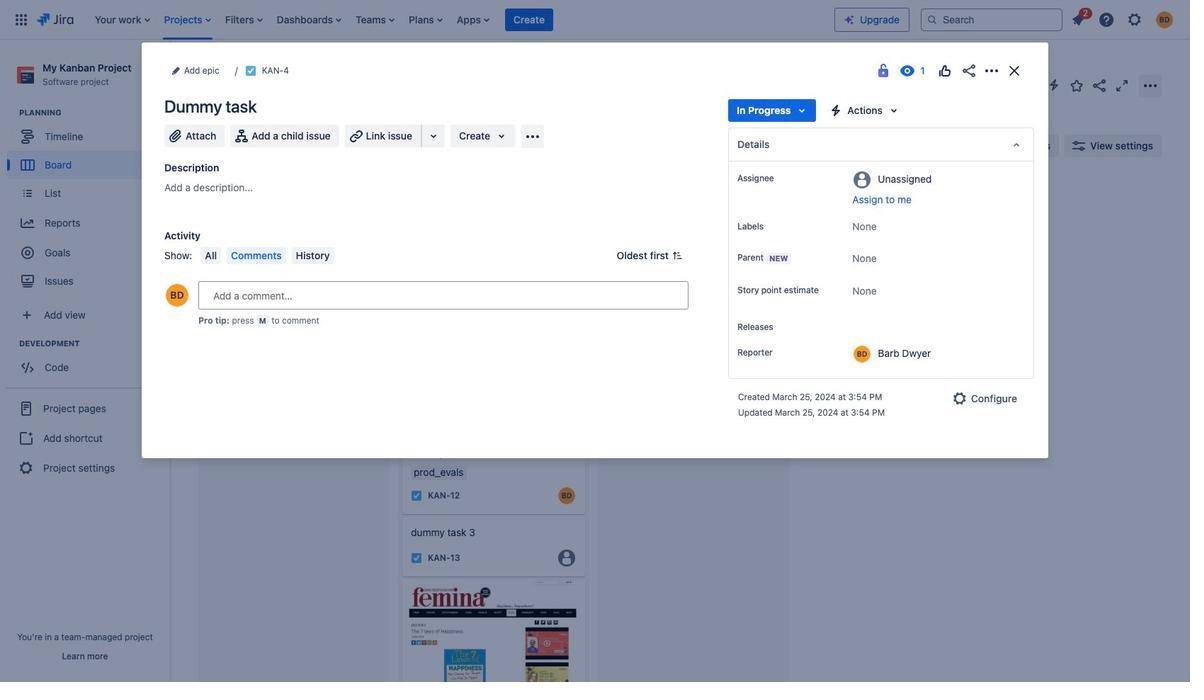 Task type: locate. For each thing, give the bounding box(es) containing it.
search image
[[927, 14, 938, 25]]

0 vertical spatial task image
[[245, 65, 256, 77]]

1 vertical spatial heading
[[19, 338, 169, 350]]

0 vertical spatial task image
[[211, 257, 223, 268]]

vote options: no one has voted for this issue yet. image
[[937, 62, 954, 79]]

None search field
[[921, 8, 1063, 31]]

2 vertical spatial task image
[[411, 490, 422, 502]]

link web pages and more image
[[425, 128, 442, 145]]

dialog
[[142, 43, 1049, 459]]

task image
[[245, 65, 256, 77], [411, 553, 422, 564]]

1 heading from the top
[[19, 107, 169, 118]]

1 vertical spatial task image
[[411, 553, 422, 564]]

heading
[[19, 107, 169, 118], [19, 338, 169, 350]]

menu bar
[[198, 247, 337, 264]]

jira image
[[37, 11, 74, 28], [37, 11, 74, 28]]

task image
[[211, 257, 223, 268], [211, 319, 223, 330], [411, 490, 422, 502]]

group
[[7, 107, 169, 300], [7, 338, 169, 386], [6, 388, 164, 488]]

1 horizontal spatial task image
[[411, 553, 422, 564]]

0 horizontal spatial list
[[88, 0, 835, 39]]

list item
[[91, 0, 154, 39], [160, 0, 215, 39], [221, 0, 267, 39], [273, 0, 346, 39], [352, 0, 399, 39], [405, 0, 447, 39], [453, 0, 494, 39], [505, 0, 553, 39], [1066, 5, 1093, 31]]

copy link to issue image
[[286, 64, 298, 76]]

Search this board text field
[[199, 133, 266, 159]]

2 heading from the top
[[19, 338, 169, 350]]

0 horizontal spatial task image
[[245, 65, 256, 77]]

star kan board image
[[1069, 77, 1086, 94]]

2 vertical spatial group
[[6, 388, 164, 488]]

list
[[88, 0, 835, 39], [1066, 5, 1182, 32]]

1 vertical spatial task image
[[211, 319, 223, 330]]

banner
[[0, 0, 1191, 40]]

0 vertical spatial heading
[[19, 107, 169, 118]]

add app image
[[524, 128, 542, 145]]

details element
[[729, 128, 1035, 162]]

0 vertical spatial group
[[7, 107, 169, 300]]

primary element
[[9, 0, 835, 39]]

heading for the middle group
[[19, 338, 169, 350]]



Task type: vqa. For each thing, say whether or not it's contained in the screenshot.
menu bar
yes



Task type: describe. For each thing, give the bounding box(es) containing it.
sidebar element
[[0, 40, 170, 682]]

actions image
[[984, 62, 1001, 79]]

assignee pin to top. only you can see pinned fields. image
[[777, 173, 789, 184]]

Add a comment… field
[[198, 281, 689, 310]]

heading for the top group
[[19, 107, 169, 118]]

goal image
[[21, 247, 34, 260]]

Search field
[[921, 8, 1063, 31]]

1 horizontal spatial list
[[1066, 5, 1182, 32]]

close image
[[1006, 62, 1023, 79]]

1 vertical spatial group
[[7, 338, 169, 386]]

list item inside list
[[1066, 5, 1093, 31]]

enter full screen image
[[1114, 77, 1131, 94]]

add people image
[[349, 137, 366, 154]]



